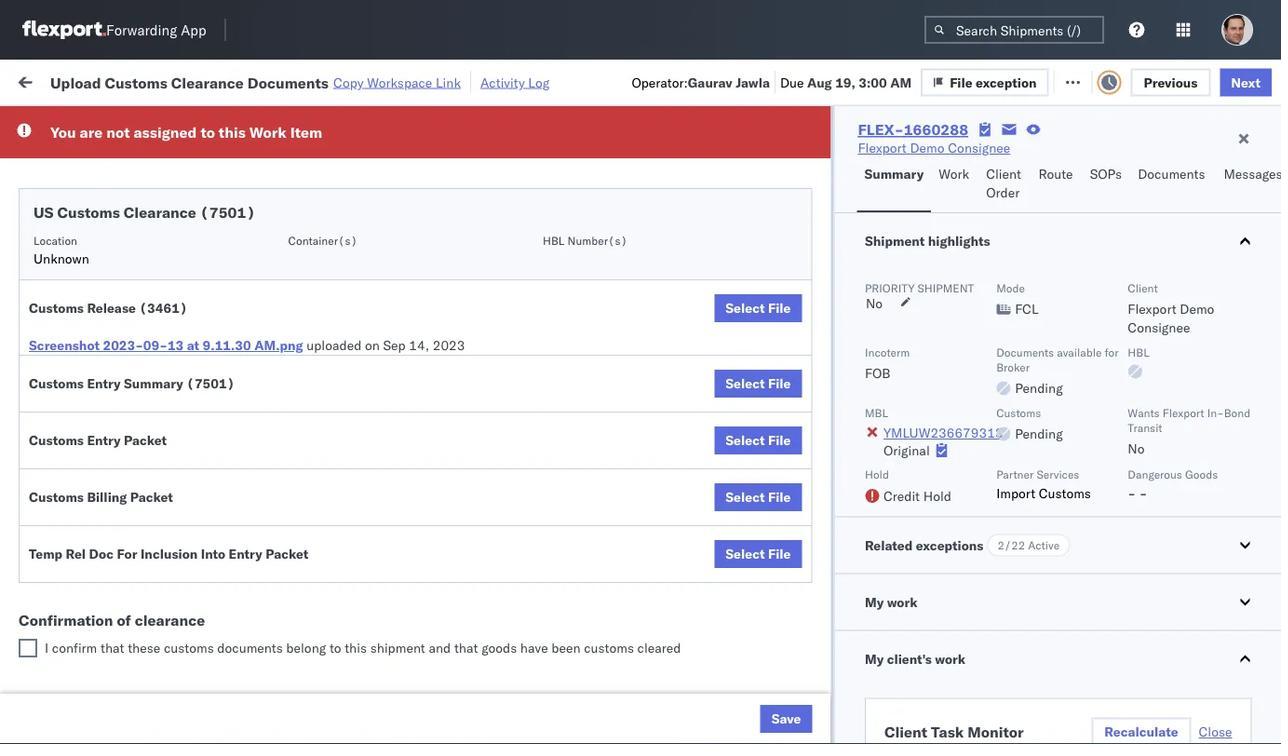 Task type: locate. For each thing, give the bounding box(es) containing it.
confirm
[[43, 381, 90, 397], [43, 422, 90, 438], [43, 472, 90, 488]]

select file button for customs entry summary (7501)
[[715, 370, 803, 398]]

1 schedule pickup from los angeles, ca from the top
[[43, 299, 251, 334]]

0 vertical spatial confirm pickup from los angeles, ca
[[43, 381, 244, 416]]

pm up 3:00 pm est, feb 20, 2023
[[332, 227, 352, 243]]

1 horizontal spatial on
[[464, 72, 478, 89]]

work inside button
[[935, 651, 966, 667]]

to right belong
[[330, 640, 341, 656]]

pm down the container(s)
[[332, 268, 352, 284]]

app
[[181, 21, 206, 39]]

3 bicu1234565, from the top
[[1148, 718, 1239, 735]]

1 vertical spatial summary
[[124, 375, 183, 392]]

confirm pickup from los angeles, ca down customs entry summary (7501)
[[43, 422, 244, 456]]

187
[[436, 72, 460, 89]]

on up "related"
[[851, 514, 870, 530]]

from down 09-
[[137, 381, 165, 397]]

customs down services
[[1039, 485, 1091, 501]]

4 resize handle column header from the left
[[660, 144, 682, 744]]

confirm up customs billing packet
[[43, 472, 90, 488]]

3 schedule pickup from los angeles, ca link from the top
[[43, 585, 265, 622]]

3, for schedule delivery appointment
[[415, 678, 427, 694]]

2:59 am est, feb 17, 2023
[[300, 145, 469, 161]]

feb up 3:00 pm est, feb 20, 2023
[[386, 227, 409, 243]]

1 2:59 am est, mar 3, 2023 from the top
[[300, 637, 463, 653]]

angeles
[[200, 176, 247, 192]]

2 vertical spatial 3,
[[415, 719, 427, 735]]

3 appointment from the top
[[153, 349, 229, 365]]

shipment highlights
[[865, 233, 991, 249]]

work up the status : ready for work, blocked, in progress
[[202, 72, 235, 89]]

flex-1911408 down documents available for broker
[[1029, 391, 1125, 407]]

transit
[[1128, 421, 1163, 435]]

ag up '2/22'
[[995, 514, 1013, 530]]

ocean lcl for otter
[[570, 145, 635, 161]]

from for honeywell - test account schedule pickup from los angeles, ca button
[[145, 299, 172, 315]]

8 resize handle column header from the left
[[1237, 144, 1260, 744]]

demu1232567 for confirm delivery
[[1148, 472, 1243, 489]]

20,
[[412, 268, 433, 284]]

2 maeu1234567 from the top
[[1148, 349, 1242, 366]]

customs up release
[[89, 258, 141, 274]]

work up the by:
[[53, 68, 101, 93]]

4 air from the top
[[570, 514, 587, 530]]

1 horizontal spatial work
[[250, 123, 287, 142]]

pm right 10:30 on the left
[[340, 350, 360, 366]]

pending up services
[[1015, 426, 1063, 442]]

2:59
[[300, 145, 328, 161], [300, 555, 328, 571], [300, 637, 328, 653], [300, 678, 328, 694], [300, 719, 328, 735]]

1 vertical spatial my
[[865, 594, 884, 610]]

2 vertical spatial ocean fcl
[[570, 678, 635, 694]]

1 vertical spatial entry
[[87, 432, 121, 449]]

2 3:30 pm est, feb 17, 2023 from the top
[[300, 227, 468, 243]]

shipment down highlights
[[918, 281, 974, 295]]

3 select file from the top
[[726, 432, 791, 449]]

0 vertical spatial my work
[[19, 68, 101, 93]]

feb left 28,
[[387, 555, 410, 571]]

4 schedule pickup from los angeles, ca from the top
[[43, 627, 251, 661]]

import inside button
[[157, 72, 199, 89]]

due aug 19, 3:00 am
[[781, 74, 912, 90]]

5 schedule delivery appointment link from the top
[[43, 717, 229, 736]]

pickup right confirm
[[101, 627, 142, 643]]

ag
[[874, 268, 892, 284], [995, 268, 1013, 284], [874, 514, 892, 530], [995, 514, 1013, 530]]

status : ready for work, blocked, in progress
[[101, 116, 337, 129]]

of
[[124, 513, 135, 529], [117, 611, 131, 630]]

select file button for customs billing packet
[[715, 484, 803, 511]]

goods
[[482, 640, 517, 656]]

pickup up 'confirmation of clearance' on the left bottom of the page
[[101, 586, 142, 602]]

1 schedule delivery appointment link from the top
[[43, 143, 229, 162]]

0 vertical spatial schedule pickup from los angeles, ca button
[[43, 298, 265, 337]]

1 : from the left
[[133, 116, 137, 129]]

0 vertical spatial lcl
[[612, 145, 635, 161]]

confirm pickup from los angeles, ca button down 09-
[[43, 380, 265, 419]]

integration
[[812, 186, 877, 202], [812, 227, 877, 243], [691, 268, 756, 284], [812, 268, 877, 284], [691, 514, 756, 530], [812, 514, 877, 530]]

25, for 12:00 pm est, feb 25, 2023
[[421, 514, 441, 530]]

(10)
[[302, 72, 334, 89]]

customs
[[105, 73, 168, 92], [57, 203, 120, 222], [89, 258, 141, 274], [29, 300, 84, 316], [29, 375, 84, 392], [996, 406, 1041, 420], [29, 432, 84, 449], [1039, 485, 1091, 501], [29, 489, 84, 505]]

documents inside documents available for broker
[[996, 345, 1054, 359]]

0 vertical spatial of
[[124, 513, 135, 529]]

2023
[[437, 145, 469, 161], [436, 186, 468, 202], [436, 227, 468, 243], [436, 268, 468, 284], [433, 337, 465, 354], [444, 350, 476, 366], [437, 473, 469, 489], [444, 514, 476, 530], [437, 555, 469, 571], [431, 637, 463, 653], [431, 678, 463, 694], [431, 719, 463, 735]]

1 select file from the top
[[726, 300, 791, 316]]

0 vertical spatial demu1232567
[[1148, 390, 1243, 407]]

goods
[[1185, 468, 1218, 482]]

1 integration test account - western digital from the top
[[812, 186, 1063, 202]]

workspace
[[367, 74, 433, 90]]

2:59 for flex-1988285
[[300, 145, 328, 161]]

upload inside 'button'
[[43, 513, 85, 529]]

1911408 up 2150210
[[1069, 473, 1125, 489]]

1 vertical spatial digital
[[1024, 227, 1063, 243]]

my inside button
[[865, 651, 884, 667]]

schedule pickup from los angeles international airport button
[[43, 175, 265, 214]]

bicu1234565, for the schedule pickup from los angeles, ca link associated with first schedule pickup from los angeles, ca button from the bottom
[[1148, 636, 1239, 653]]

entry for packet
[[87, 432, 121, 449]]

0 horizontal spatial mode
[[570, 152, 599, 166]]

my work inside button
[[865, 594, 918, 610]]

select file button for temp rel doc for inclusion into entry packet
[[715, 540, 803, 568]]

file exception button
[[936, 67, 1064, 95], [936, 67, 1064, 95], [922, 68, 1049, 96], [922, 68, 1049, 96]]

flexport inside client flexport demo consignee incoterm fob
[[1128, 301, 1177, 317]]

clearance
[[135, 611, 205, 630]]

schedule delivery appointment button for 10:30 pm est, feb 21, 2023
[[43, 348, 229, 368]]

1 ocean from the top
[[570, 145, 608, 161]]

hbl for hbl
[[1128, 345, 1150, 359]]

0 vertical spatial clearance
[[171, 73, 244, 92]]

2 vertical spatial 2:59 am est, mar 3, 2023
[[300, 719, 463, 735]]

upload down location
[[43, 258, 85, 274]]

documents
[[217, 640, 283, 656]]

for left 'work,'
[[177, 116, 193, 129]]

2:59 for flex-1919147
[[300, 555, 328, 571]]

documents down the container
[[1139, 166, 1206, 182]]

2 confirm pickup from los angeles, ca from the top
[[43, 422, 244, 456]]

0 vertical spatial mar
[[387, 637, 412, 653]]

1 horizontal spatial for
[[1105, 345, 1119, 359]]

los up 13
[[176, 299, 196, 315]]

documents up the in
[[248, 73, 329, 92]]

on left sep
[[365, 337, 380, 354]]

upload proof of delivery link
[[43, 512, 187, 531]]

2 schedule pickup from los angeles, ca link from the top
[[43, 544, 265, 581]]

clearance inside upload customs clearance documents
[[144, 258, 204, 274]]

3 select file button from the top
[[715, 427, 803, 455]]

0 horizontal spatial at
[[187, 337, 200, 354]]

appointment for 2:59 am est, mar 3, 2023
[[153, 677, 229, 693]]

dangerous
[[1128, 468, 1183, 482]]

1 vertical spatial import
[[996, 485, 1036, 501]]

resize handle column header for container numbers
[[1237, 144, 1260, 744]]

1 vertical spatial bicu1234565,
[[1148, 636, 1239, 653]]

of right the proof
[[124, 513, 135, 529]]

1 vertical spatial shipment
[[370, 640, 426, 656]]

upload customs clearance documents copy workspace link
[[50, 73, 461, 92]]

2:59 am est, mar 3, 2023 for schedule pickup from los angeles, ca
[[300, 637, 463, 653]]

documents
[[248, 73, 329, 92], [1139, 166, 1206, 182], [43, 276, 110, 293], [996, 345, 1054, 359]]

file for customs release (3461)
[[769, 300, 791, 316]]

17,
[[414, 145, 434, 161], [412, 186, 433, 202], [412, 227, 433, 243]]

confirm pickup from los angeles, ca link down 09-
[[43, 380, 265, 417]]

ocean fcl for bookings
[[570, 473, 635, 489]]

client
[[691, 152, 721, 166], [987, 166, 1022, 182], [1128, 281, 1158, 295], [885, 722, 927, 741]]

0 vertical spatial 3,
[[415, 637, 427, 653]]

3 schedule delivery appointment button from the top
[[43, 348, 229, 368]]

client inside client flexport demo consignee incoterm fob
[[1128, 281, 1158, 295]]

4 select file button from the top
[[715, 484, 803, 511]]

my work button
[[835, 574, 1282, 630]]

0 vertical spatial ocean fcl
[[570, 473, 635, 489]]

you
[[50, 123, 76, 142]]

los down customs entry summary (7501)
[[168, 422, 189, 438]]

i
[[45, 640, 49, 656]]

21,
[[421, 350, 441, 366]]

this left the in
[[219, 123, 246, 142]]

1 mar from the top
[[387, 637, 412, 653]]

priority
[[865, 281, 915, 295]]

resize handle column header for deadline
[[473, 144, 496, 744]]

0 vertical spatial 17,
[[414, 145, 434, 161]]

resize handle column header for workitem
[[266, 144, 289, 744]]

0 horizontal spatial shipment
[[370, 640, 426, 656]]

1 bicu1234565, from the top
[[1148, 595, 1239, 612]]

mode inside button
[[570, 152, 599, 166]]

0 vertical spatial for
[[177, 116, 193, 129]]

1 horizontal spatial customs
[[584, 640, 634, 656]]

2 vertical spatial 3:00
[[300, 473, 328, 489]]

confirm down screenshot at top left
[[43, 381, 90, 397]]

0 horizontal spatial import
[[157, 72, 199, 89]]

1 vertical spatial for
[[1105, 345, 1119, 359]]

1977428 for schedule delivery appointment
[[1069, 350, 1125, 366]]

summary inside button
[[865, 166, 924, 182]]

from for schedule pickup from los angeles, ca button associated with flexport demo consignee
[[145, 586, 172, 602]]

4 appointment from the top
[[153, 677, 229, 693]]

upload customs clearance documents link
[[43, 257, 265, 294]]

1911408 left wants
[[1069, 391, 1125, 407]]

1 vertical spatial my work
[[865, 594, 918, 610]]

file for customs billing packet
[[769, 489, 791, 505]]

feb left 21,
[[394, 350, 417, 366]]

0 vertical spatial confirm pickup from los angeles, ca button
[[43, 380, 265, 419]]

import down the partner
[[996, 485, 1036, 501]]

0 vertical spatial hbl
[[543, 233, 565, 247]]

schedule delivery appointment link for 10:30 pm est, feb 21, 2023
[[43, 348, 229, 367]]

2 otter from the left
[[812, 145, 843, 161]]

3:00 right the 19,
[[859, 74, 888, 90]]

2 vertical spatial my
[[865, 651, 884, 667]]

1 vertical spatial work
[[250, 123, 287, 142]]

schedule pickup from los angeles, ca button
[[43, 298, 265, 337], [43, 585, 265, 624], [43, 626, 265, 665]]

documents inside upload customs clearance documents
[[43, 276, 110, 293]]

confirm pickup from los angeles, ca for bookings
[[43, 381, 244, 416]]

confirm up confirm delivery
[[43, 422, 90, 438]]

3:00 down the container(s)
[[300, 268, 328, 284]]

summary down 09-
[[124, 375, 183, 392]]

schedule delivery appointment button
[[43, 143, 229, 164], [43, 225, 229, 245], [43, 348, 229, 368], [43, 676, 229, 696], [43, 717, 229, 737]]

2 schedule pickup from los angeles, ca from the top
[[43, 545, 251, 579]]

1911408 for confirm pickup from los angeles, ca
[[1069, 391, 1125, 407]]

confirm pickup from los angeles, ca button down customs entry summary (7501)
[[43, 421, 265, 460]]

1 bicu1234565, demu1 from the top
[[1148, 595, 1282, 612]]

2 flex-1977428 from the top
[[1029, 350, 1125, 366]]

select for temp rel doc for inclusion into entry packet
[[726, 546, 765, 562]]

client inside "button"
[[987, 166, 1022, 182]]

bookings test consignee
[[691, 391, 840, 407], [812, 391, 961, 407], [691, 473, 840, 489], [812, 473, 961, 489], [812, 555, 961, 571], [812, 596, 961, 612], [812, 637, 961, 653], [812, 678, 961, 694], [812, 719, 961, 735]]

0 vertical spatial import
[[157, 72, 199, 89]]

air
[[570, 186, 587, 202], [570, 227, 587, 243], [570, 268, 587, 284], [570, 514, 587, 530]]

1 vertical spatial 1977428
[[1069, 350, 1125, 366]]

upload for customs
[[43, 258, 85, 274]]

Search Shipments (/) text field
[[925, 16, 1105, 44]]

western down "flex"
[[972, 186, 1021, 202]]

of up these
[[117, 611, 131, 630]]

2 ocean from the top
[[570, 350, 608, 366]]

2 schedule from the top
[[43, 176, 98, 192]]

honeywell
[[691, 309, 753, 325], [812, 309, 874, 325], [691, 350, 753, 366], [812, 350, 874, 366], [691, 432, 753, 448], [812, 432, 874, 448]]

17, for schedule pickup from los angeles international airport
[[412, 186, 433, 202]]

actions
[[1226, 152, 1265, 166]]

for
[[117, 546, 137, 562]]

3:30 pm est, feb 17, 2023
[[300, 186, 468, 202], [300, 227, 468, 243]]

client order
[[987, 166, 1022, 201]]

confirmation
[[19, 611, 113, 630]]

shipment left and at bottom left
[[370, 640, 426, 656]]

demu1232567 down wants flexport in-bond transit no
[[1148, 472, 1243, 489]]

that down 'confirmation of clearance' on the left bottom of the page
[[101, 640, 124, 656]]

for right available
[[1105, 345, 1119, 359]]

import work button
[[149, 60, 242, 102]]

(7501)
[[200, 203, 256, 222], [187, 375, 235, 392]]

resize handle column header
[[266, 144, 289, 744], [473, 144, 496, 744], [538, 144, 561, 744], [660, 144, 682, 744], [781, 144, 803, 744], [967, 144, 989, 744], [1116, 144, 1138, 744], [1237, 144, 1260, 744], [1248, 144, 1271, 744]]

3 schedule delivery appointment link from the top
[[43, 348, 229, 367]]

2:59 am est, mar 3, 2023 for schedule delivery appointment
[[300, 678, 463, 694]]

0 vertical spatial bicu1234565,
[[1148, 595, 1239, 612]]

2 lcl from the top
[[612, 350, 635, 366]]

2 vertical spatial maeu1234567
[[1148, 431, 1242, 448]]

(7501) for us customs clearance (7501)
[[200, 203, 256, 222]]

1 schedule delivery appointment from the top
[[43, 144, 229, 160]]

to
[[201, 123, 215, 142], [330, 640, 341, 656]]

work right 'client's'
[[935, 651, 966, 667]]

1977428 up available
[[1069, 309, 1125, 325]]

mb
[[1269, 152, 1282, 166]]

1 horizontal spatial hold
[[923, 488, 952, 504]]

1977428 for confirm pickup from los angeles, ca
[[1069, 432, 1125, 448]]

upload inside upload customs clearance documents
[[43, 258, 85, 274]]

1 confirm pickup from los angeles, ca link from the top
[[43, 380, 265, 417]]

mar
[[387, 637, 412, 653], [387, 678, 412, 694], [387, 719, 412, 735]]

ca up screenshot at top left
[[43, 317, 61, 334]]

1977428 right broker
[[1069, 350, 1125, 366]]

pickup down upload customs clearance documents
[[101, 299, 142, 315]]

5 ocean from the top
[[570, 678, 608, 694]]

nyku9743990
[[1148, 144, 1239, 161]]

resize handle column header for client name
[[781, 144, 803, 744]]

1 appointment from the top
[[153, 144, 229, 160]]

container numbers button
[[1138, 141, 1241, 174]]

0 vertical spatial packet
[[124, 432, 167, 449]]

no right snoozed
[[437, 116, 452, 129]]

delivery inside button
[[94, 472, 142, 488]]

3:30 pm est, feb 17, 2023 down deadline button
[[300, 186, 468, 202]]

1 horizontal spatial to
[[330, 640, 341, 656]]

2 select from the top
[[726, 375, 765, 392]]

entry right the 'into'
[[229, 546, 262, 562]]

2 customs from the left
[[584, 640, 634, 656]]

flex-1911408 up 'flex-2150210'
[[1029, 473, 1125, 489]]

1 vertical spatial 2:59 am est, mar 3, 2023
[[300, 678, 463, 694]]

1 select from the top
[[726, 300, 765, 316]]

1 horizontal spatial otter
[[812, 145, 843, 161]]

2 horizontal spatial work
[[935, 651, 966, 667]]

2 that from the left
[[455, 640, 478, 656]]

1 vertical spatial flex-1977428
[[1029, 350, 1125, 366]]

2 integration test account - western digital from the top
[[812, 227, 1063, 243]]

on right link
[[464, 72, 478, 89]]

hold right credit
[[923, 488, 952, 504]]

item
[[290, 123, 323, 142]]

0 vertical spatial to
[[201, 123, 215, 142]]

2 1977428 from the top
[[1069, 350, 1125, 366]]

3:00 for bookings test consignee
[[300, 473, 328, 489]]

wants flexport in-bond transit no
[[1128, 406, 1251, 457]]

customs release (3461)
[[29, 300, 188, 316]]

upload up rel
[[43, 513, 85, 529]]

7 resize handle column header from the left
[[1116, 144, 1138, 744]]

id
[[1023, 152, 1034, 166]]

25, up 12:00 pm est, feb 25, 2023
[[414, 473, 434, 489]]

0 vertical spatial upload
[[50, 73, 101, 92]]

0 vertical spatial at
[[378, 72, 389, 89]]

pending for documents available for broker
[[1015, 380, 1063, 396]]

flex-1988285
[[1029, 145, 1125, 161]]

los up clearance
[[176, 586, 196, 602]]

international
[[43, 194, 118, 211]]

flex-1911408 for confirm pickup from los angeles, ca
[[1029, 391, 1125, 407]]

consignee inside client flexport demo consignee incoterm fob
[[1128, 320, 1191, 336]]

for inside documents available for broker
[[1105, 345, 1119, 359]]

pm down deadline
[[332, 186, 352, 202]]

2 : from the left
[[429, 116, 432, 129]]

2 2:59 from the top
[[300, 555, 328, 571]]

filtered
[[19, 114, 64, 130]]

1 maeu1234567 from the top
[[1148, 308, 1242, 325]]

client inside button
[[691, 152, 721, 166]]

6 resize handle column header from the left
[[967, 144, 989, 744]]

2 1911408 from the top
[[1069, 473, 1125, 489]]

save
[[772, 711, 802, 727]]

maeu1234567
[[1148, 308, 1242, 325], [1148, 349, 1242, 366], [1148, 431, 1242, 448]]

3 schedule pickup from los angeles, ca from the top
[[43, 586, 251, 620]]

1 vertical spatial pending
[[1015, 426, 1063, 442]]

0 vertical spatial 3:30 pm est, feb 17, 2023
[[300, 186, 468, 202]]

entry up confirm delivery
[[87, 432, 121, 449]]

confirm pickup from los angeles, ca button for bookings test consignee
[[43, 380, 265, 419]]

schedule delivery appointment link for 2:59 am est, feb 17, 2023
[[43, 143, 229, 162]]

schedule delivery appointment for 2:59 am est, mar 3, 2023
[[43, 677, 229, 693]]

schedule pickup from los angeles, ca button for honeywell - test account
[[43, 298, 265, 337]]

0 vertical spatial flex-1911408
[[1029, 391, 1125, 407]]

packet for customs entry packet
[[124, 432, 167, 449]]

1 vertical spatial packet
[[130, 489, 173, 505]]

from inside schedule pickup from los angeles international airport
[[145, 176, 172, 192]]

mode down shipment highlights button
[[996, 281, 1025, 295]]

2 vertical spatial flex-1977428
[[1029, 432, 1125, 448]]

am.png
[[254, 337, 303, 354]]

client's
[[887, 651, 932, 667]]

ca up "i"
[[43, 604, 61, 620]]

clearance for us customs clearance (7501)
[[124, 203, 196, 222]]

25, for 3:00 am est, feb 25, 2023
[[414, 473, 434, 489]]

1 vertical spatial demu1
[[1243, 636, 1282, 653]]

0 vertical spatial shipment
[[918, 281, 974, 295]]

los inside schedule pickup from los angeles international airport
[[176, 176, 196, 192]]

1 flex-1977428 from the top
[[1029, 309, 1125, 325]]

9 schedule from the top
[[43, 677, 98, 693]]

client for name
[[691, 152, 721, 166]]

6 ca from the top
[[43, 645, 61, 661]]

packet up upload proof of delivery on the bottom
[[130, 489, 173, 505]]

0 vertical spatial 25,
[[414, 473, 434, 489]]

western down order
[[972, 227, 1021, 243]]

2 vertical spatial schedule pickup from los angeles, ca button
[[43, 626, 265, 665]]

packet down 12:00
[[266, 546, 309, 562]]

1 vertical spatial flex-1911408
[[1029, 473, 1125, 489]]

pickup inside schedule pickup from los angeles international airport
[[101, 176, 142, 192]]

1 confirm from the top
[[43, 381, 90, 397]]

1 vertical spatial upload
[[43, 258, 85, 274]]

2 western from the top
[[972, 227, 1021, 243]]

documents up broker
[[996, 345, 1054, 359]]

2 schedule delivery appointment link from the top
[[43, 225, 229, 244]]

0 vertical spatial 3:30
[[300, 186, 328, 202]]

None checkbox
[[19, 639, 37, 658]]

ca up customs entry packet
[[43, 399, 61, 416]]

maeu1234567 for confirm pickup from los angeles, ca
[[1148, 431, 1242, 448]]

(7501) for customs entry summary (7501)
[[187, 375, 235, 392]]

4 schedule delivery appointment button from the top
[[43, 676, 229, 696]]

select for customs entry packet
[[726, 432, 765, 449]]

customs
[[164, 640, 214, 656], [584, 640, 634, 656]]

my
[[19, 68, 48, 93], [865, 594, 884, 610], [865, 651, 884, 667]]

at left risk
[[378, 72, 389, 89]]

1 vertical spatial 17,
[[412, 186, 433, 202]]

bicu1234565,
[[1148, 595, 1239, 612], [1148, 636, 1239, 653], [1148, 718, 1239, 735]]

1 horizontal spatial shipment
[[918, 281, 974, 295]]

1 otter from the left
[[691, 145, 722, 161]]

13
[[168, 337, 184, 354]]

bicu1234565, demu1 for the schedule pickup from los angeles, ca link associated with first schedule pickup from los angeles, ca button from the bottom
[[1148, 636, 1282, 653]]

0 vertical spatial flex-1977428
[[1029, 309, 1125, 325]]

los left the 'into'
[[176, 545, 196, 561]]

angeles,
[[200, 299, 251, 315], [192, 381, 244, 397], [192, 422, 244, 438], [200, 545, 251, 561], [200, 586, 251, 602], [200, 627, 251, 643]]

hold up credit
[[865, 468, 889, 482]]

0 vertical spatial mode
[[570, 152, 599, 166]]

0 horizontal spatial otter
[[691, 145, 722, 161]]

3 ocean from the top
[[570, 473, 608, 489]]

0 vertical spatial confirm pickup from los angeles, ca link
[[43, 380, 265, 417]]

summary down "products,"
[[865, 166, 924, 182]]

mar for schedule pickup from los angeles, ca
[[387, 637, 412, 653]]

flex-2150210 button
[[999, 509, 1129, 535], [999, 509, 1129, 535]]

3, for schedule pickup from los angeles, ca
[[415, 637, 427, 653]]

work down flexport demo consignee link
[[939, 166, 970, 182]]

2 vertical spatial entry
[[229, 546, 262, 562]]

1 vertical spatial western
[[972, 227, 1021, 243]]

my work up filtered by:
[[19, 68, 101, 93]]

1 horizontal spatial that
[[455, 640, 478, 656]]

on down 'shipment'
[[851, 268, 870, 284]]

select for customs entry summary (7501)
[[726, 375, 765, 392]]

confirm pickup from los angeles, ca link down customs entry summary (7501)
[[43, 421, 265, 458]]

3 ocean fcl from the top
[[570, 678, 635, 694]]

3 schedule delivery appointment from the top
[[43, 349, 229, 365]]

feb left 20,
[[386, 268, 409, 284]]

5 resize handle column header from the left
[[781, 144, 803, 744]]

1 vertical spatial confirm pickup from los angeles, ca
[[43, 422, 244, 456]]

credit hold
[[884, 488, 952, 504]]

account
[[821, 145, 870, 161], [908, 186, 957, 202], [908, 227, 957, 243], [787, 268, 836, 284], [908, 268, 957, 284], [796, 309, 845, 325], [917, 309, 966, 325], [796, 350, 845, 366], [917, 350, 966, 366], [796, 432, 845, 448], [917, 432, 966, 448], [787, 514, 836, 530], [908, 514, 957, 530]]

2 vertical spatial 1977428
[[1069, 432, 1125, 448]]

customs down broker
[[996, 406, 1041, 420]]

from for confirm pickup from los angeles, ca button related to bookings test consignee
[[137, 381, 165, 397]]

2 vertical spatial upload
[[43, 513, 85, 529]]

hbl left number(s)
[[543, 233, 565, 247]]

2 select file from the top
[[726, 375, 791, 392]]

1 select file button from the top
[[715, 294, 803, 322]]

0 horizontal spatial customs
[[164, 640, 214, 656]]

exceptions
[[916, 537, 984, 553]]

my inside button
[[865, 594, 884, 610]]

0 vertical spatial ocean lcl
[[570, 145, 635, 161]]

no
[[437, 116, 452, 129], [866, 295, 883, 312], [1128, 441, 1145, 457]]

flex-2001714
[[1029, 186, 1125, 202]]

from up airport
[[145, 176, 172, 192]]

2 air from the top
[[570, 227, 587, 243]]

digital down the route button
[[1024, 227, 1063, 243]]

ca
[[43, 317, 61, 334], [43, 399, 61, 416], [43, 440, 61, 456], [43, 563, 61, 579], [43, 604, 61, 620], [43, 645, 61, 661]]

assigned
[[134, 123, 197, 142]]

customs down clearance
[[164, 640, 214, 656]]

digital
[[1024, 186, 1063, 202], [1024, 227, 1063, 243]]

lcl
[[612, 145, 635, 161], [612, 350, 635, 366]]

1 confirm pickup from los angeles, ca from the top
[[43, 381, 244, 416]]

integration test account - western digital down llc
[[812, 186, 1063, 202]]

temp rel doc for inclusion into entry packet
[[29, 546, 309, 562]]

1 vertical spatial lcl
[[612, 350, 635, 366]]

wants
[[1128, 406, 1160, 420]]

0 horizontal spatial :
[[133, 116, 137, 129]]

customs up confirm delivery
[[29, 432, 84, 449]]

5 select from the top
[[726, 546, 765, 562]]

4 ocean from the top
[[570, 637, 608, 653]]

pm for upload proof of delivery
[[340, 514, 360, 530]]

packet down customs entry summary (7501)
[[124, 432, 167, 449]]

1 demu1232567 from the top
[[1148, 390, 1243, 407]]

1 schedule delivery appointment button from the top
[[43, 143, 229, 164]]

available
[[1057, 345, 1102, 359]]

ocean for otter products - test account
[[570, 145, 608, 161]]

0 vertical spatial 1911408
[[1069, 391, 1125, 407]]

2 vertical spatial clearance
[[144, 258, 204, 274]]

schedule delivery appointment link
[[43, 143, 229, 162], [43, 225, 229, 244], [43, 348, 229, 367], [43, 676, 229, 695], [43, 717, 229, 736]]

fcl for schedule pickup from los angeles, ca
[[612, 637, 635, 653]]

1 vertical spatial hbl
[[1128, 345, 1150, 359]]

2 vertical spatial demu1
[[1243, 718, 1282, 735]]

lcl for honeywell - test account
[[612, 350, 635, 366]]

at right 13
[[187, 337, 200, 354]]

that right and at bottom left
[[455, 640, 478, 656]]

work
[[53, 68, 101, 93], [887, 594, 918, 610], [935, 651, 966, 667]]

from down upload customs clearance documents button
[[145, 299, 172, 315]]

customs inside upload customs clearance documents
[[89, 258, 141, 274]]

ocean lcl
[[570, 145, 635, 161], [570, 350, 635, 366]]

select
[[726, 300, 765, 316], [726, 375, 765, 392], [726, 432, 765, 449], [726, 489, 765, 505], [726, 546, 765, 562]]

1 air from the top
[[570, 186, 587, 202]]

4 schedule pickup from los angeles, ca link from the top
[[43, 626, 265, 663]]

this right belong
[[345, 640, 367, 656]]

1 horizontal spatial this
[[345, 640, 367, 656]]

0 vertical spatial 1977428
[[1069, 309, 1125, 325]]

1 lcl from the top
[[612, 145, 635, 161]]

1 ocean lcl from the top
[[570, 145, 635, 161]]

rel
[[66, 546, 86, 562]]

0 horizontal spatial my work
[[19, 68, 101, 93]]

file for customs entry packet
[[769, 432, 791, 449]]

1 vertical spatial 1911408
[[1069, 473, 1125, 489]]

1 vertical spatial 3:30 pm est, feb 17, 2023
[[300, 227, 468, 243]]

los for confirm pickup from los angeles, ca button related to bookings test consignee
[[168, 381, 189, 397]]

2 vertical spatial bicu1234565,
[[1148, 718, 1239, 735]]

1 pending from the top
[[1015, 380, 1063, 396]]

17, down deadline button
[[412, 186, 433, 202]]

1 3, from the top
[[415, 637, 427, 653]]

confirm
[[52, 640, 97, 656]]

4 schedule delivery appointment link from the top
[[43, 676, 229, 695]]

5 select file from the top
[[726, 546, 791, 562]]

1 vertical spatial mode
[[996, 281, 1025, 295]]

schedule inside schedule pickup from los angeles international airport
[[43, 176, 98, 192]]

pm right 12:00
[[340, 514, 360, 530]]

upload proof of delivery button
[[43, 512, 187, 532]]

2:59 for flex-1911466
[[300, 719, 328, 735]]

import inside the partner services import customs
[[996, 485, 1036, 501]]

confirm pickup from los angeles, ca link
[[43, 380, 265, 417], [43, 421, 265, 458]]

no down transit
[[1128, 441, 1145, 457]]

copy
[[334, 74, 364, 90]]

0 vertical spatial work
[[53, 68, 101, 93]]

hbl for hbl number(s)
[[543, 233, 565, 247]]

customs down screenshot at top left
[[29, 375, 84, 392]]

customs up location
[[57, 203, 120, 222]]



Task type: describe. For each thing, give the bounding box(es) containing it.
airport
[[122, 194, 163, 211]]

est, for 'schedule delivery appointment' link corresponding to 2:59 am est, mar 3, 2023
[[356, 678, 384, 694]]

lcl for otter products - test account
[[612, 145, 635, 161]]

summary button
[[858, 157, 932, 212]]

0 vertical spatial on
[[464, 72, 478, 89]]

temp
[[29, 546, 63, 562]]

9 resize handle column header from the left
[[1248, 144, 1271, 744]]

upload customs clearance documents
[[43, 258, 204, 293]]

2 demu1 from the top
[[1243, 636, 1282, 653]]

have
[[521, 640, 548, 656]]

1 ca from the top
[[43, 317, 61, 334]]

flex-1977428 for confirm pickup from los angeles, ca
[[1029, 432, 1125, 448]]

are
[[80, 123, 103, 142]]

schedule delivery appointment for 2:59 am est, feb 17, 2023
[[43, 144, 229, 160]]

3:00 for integration test account - on ag
[[300, 268, 328, 284]]

1 vertical spatial to
[[330, 640, 341, 656]]

pending for customs
[[1015, 426, 1063, 442]]

1 western from the top
[[972, 186, 1021, 202]]

ocean lcl for honeywell
[[570, 350, 635, 366]]

consignee inside button
[[812, 152, 866, 166]]

1 vertical spatial on
[[365, 337, 380, 354]]

bicu1234565, for the schedule pickup from los angeles, ca link corresponding to schedule pickup from los angeles, ca button associated with flexport demo consignee
[[1148, 595, 1239, 612]]

maeu1234567 for schedule pickup from los angeles, ca
[[1148, 308, 1242, 325]]

3 resize handle column header from the left
[[538, 144, 561, 744]]

us customs clearance (7501)
[[34, 203, 256, 222]]

2 3:30 from the top
[[300, 227, 328, 243]]

4 ca from the top
[[43, 563, 61, 579]]

1977428 for schedule pickup from los angeles, ca
[[1069, 309, 1125, 325]]

container(s)
[[288, 233, 358, 247]]

est, for upload proof of delivery link
[[363, 514, 391, 530]]

778 at risk
[[350, 72, 414, 89]]

work inside button
[[887, 594, 918, 610]]

1 vertical spatial of
[[117, 611, 131, 630]]

flexport inside wants flexport in-bond transit no
[[1163, 406, 1205, 420]]

0 vertical spatial this
[[219, 123, 246, 142]]

activity log
[[481, 74, 550, 90]]

demo inside client flexport demo consignee incoterm fob
[[1180, 301, 1215, 317]]

6 schedule from the top
[[43, 545, 98, 561]]

entry for summary
[[87, 375, 121, 392]]

0 horizontal spatial work
[[53, 68, 101, 93]]

cleared
[[638, 640, 681, 656]]

confirm pickup from los angeles, ca link for bookings
[[43, 380, 265, 417]]

customs up screenshot at top left
[[29, 300, 84, 316]]

confirm delivery
[[43, 472, 142, 488]]

7 schedule from the top
[[43, 586, 98, 602]]

flex
[[999, 152, 1020, 166]]

resize handle column header for consignee
[[967, 144, 989, 744]]

in
[[277, 116, 288, 129]]

01
[[1269, 514, 1282, 530]]

fcl for schedule delivery appointment
[[612, 678, 635, 694]]

3:00 am est, feb 25, 2023
[[300, 473, 469, 489]]

pm for schedule delivery appointment
[[340, 350, 360, 366]]

log
[[529, 74, 550, 90]]

no inside wants flexport in-bond transit no
[[1128, 441, 1145, 457]]

operator: gaurav jawla
[[632, 74, 770, 90]]

otter for otter products, llc
[[812, 145, 843, 161]]

in-
[[1208, 406, 1224, 420]]

related exceptions
[[865, 537, 984, 553]]

3 schedule from the top
[[43, 226, 98, 242]]

5 schedule delivery appointment button from the top
[[43, 717, 229, 737]]

3 bicu1234565, demu1 from the top
[[1148, 718, 1282, 735]]

customs entry packet
[[29, 432, 167, 449]]

documents available for broker
[[996, 345, 1119, 374]]

flex-1911466
[[1029, 719, 1125, 735]]

file for customs entry summary (7501)
[[769, 375, 791, 392]]

feb up 28,
[[394, 514, 417, 530]]

--
[[1269, 555, 1282, 571]]

flex-1660288
[[858, 120, 969, 139]]

snoozed
[[385, 116, 429, 129]]

ocean for flexport demo consignee
[[570, 678, 608, 694]]

ag down order
[[995, 268, 1013, 284]]

from for first schedule pickup from los angeles, ca button from the bottom
[[145, 627, 172, 643]]

otter products, llc
[[812, 145, 930, 161]]

confirm pickup from los angeles, ca button for honeywell - test account
[[43, 421, 265, 460]]

task
[[931, 722, 964, 741]]

3 demu1 from the top
[[1243, 718, 1282, 735]]

est, for the schedule pickup from los angeles, ca link associated with first schedule pickup from los angeles, ca button from the bottom
[[356, 637, 384, 653]]

10 schedule from the top
[[43, 718, 98, 734]]

0 horizontal spatial summary
[[124, 375, 183, 392]]

air for upload proof of delivery
[[570, 514, 587, 530]]

2 vertical spatial packet
[[266, 546, 309, 562]]

2 appointment from the top
[[153, 226, 229, 242]]

bond
[[1224, 406, 1251, 420]]

customs down confirm delivery
[[29, 489, 84, 505]]

schedule delivery appointment for 10:30 pm est, feb 21, 2023
[[43, 349, 229, 365]]

file for temp rel doc for inclusion into entry packet
[[769, 546, 791, 562]]

3 ca from the top
[[43, 440, 61, 456]]

next button
[[1221, 68, 1273, 96]]

otter for otter products - test account
[[691, 145, 722, 161]]

schedule pickup from los angeles, ca link for honeywell - test account schedule pickup from los angeles, ca button
[[43, 298, 265, 335]]

close button
[[1199, 724, 1233, 740]]

1 digital from the top
[[1024, 186, 1063, 202]]

hbl number(s)
[[543, 233, 628, 247]]

17, for schedule delivery appointment
[[414, 145, 434, 161]]

schedule pickup from los angeles, ca for first schedule pickup from los angeles, ca button from the bottom
[[43, 627, 251, 661]]

0 vertical spatial work
[[202, 72, 235, 89]]

feb down snoozed
[[387, 145, 410, 161]]

3 2:59 am est, mar 3, 2023 from the top
[[300, 719, 463, 735]]

screenshot 2023-09-13 at 9.11.30 am.png link
[[29, 336, 303, 355]]

filtered by:
[[19, 114, 85, 130]]

3 mar from the top
[[387, 719, 412, 735]]

schedule delivery appointment button for 2:59 am est, mar 3, 2023
[[43, 676, 229, 696]]

activity
[[481, 74, 525, 90]]

ocean for bookings test consignee
[[570, 473, 608, 489]]

1 vertical spatial this
[[345, 640, 367, 656]]

los for confirm pickup from los angeles, ca button associated with honeywell - test account
[[168, 422, 189, 438]]

: for status
[[133, 116, 137, 129]]

1 vertical spatial hold
[[923, 488, 952, 504]]

1 3:30 pm est, feb 17, 2023 from the top
[[300, 186, 468, 202]]

1660288
[[904, 120, 969, 139]]

products,
[[846, 145, 903, 161]]

3 schedule pickup from los angeles, ca button from the top
[[43, 626, 265, 665]]

est, for schedule pickup from los angeles international airport 'link' at the left
[[355, 186, 383, 202]]

0 horizontal spatial no
[[437, 116, 452, 129]]

12:00 pm est, feb 25, 2023
[[300, 514, 476, 530]]

activity log button
[[481, 71, 550, 94]]

feb down deadline button
[[386, 186, 409, 202]]

highlights
[[928, 233, 991, 249]]

action
[[1218, 72, 1259, 89]]

los for schedule pickup from los angeles international airport button
[[176, 176, 196, 192]]

8 schedule from the top
[[43, 627, 98, 643]]

appointment for 2:59 am est, feb 17, 2023
[[153, 144, 229, 160]]

by:
[[67, 114, 85, 130]]

1 horizontal spatial mode
[[996, 281, 1025, 295]]

2 schedule delivery appointment from the top
[[43, 226, 229, 242]]

10:30
[[300, 350, 336, 366]]

from right for
[[145, 545, 172, 561]]

1 3:30 from the top
[[300, 186, 328, 202]]

2 schedule delivery appointment button from the top
[[43, 225, 229, 245]]

mbl
[[865, 406, 888, 420]]

partner
[[996, 468, 1034, 482]]

5 schedule from the top
[[43, 349, 98, 365]]

2 confirm from the top
[[43, 422, 90, 438]]

confirmation of clearance
[[19, 611, 205, 630]]

los for schedule pickup from los angeles, ca button associated with flexport demo consignee
[[176, 586, 196, 602]]

5 schedule delivery appointment from the top
[[43, 718, 229, 734]]

appointment for 10:30 pm est, feb 21, 2023
[[153, 349, 229, 365]]

flex-1977428 for schedule delivery appointment
[[1029, 350, 1125, 366]]

1 vertical spatial at
[[187, 337, 200, 354]]

1 customs from the left
[[164, 640, 214, 656]]

2 vertical spatial 17,
[[412, 227, 433, 243]]

14,
[[409, 337, 430, 354]]

customs inside the partner services import customs
[[1039, 485, 1091, 501]]

on up "exceptions" at the right of the page
[[972, 514, 991, 530]]

ocean fcl for flexport
[[570, 678, 635, 694]]

recalculate
[[1105, 723, 1179, 740]]

schedule delivery appointment link for 2:59 am est, mar 3, 2023
[[43, 676, 229, 695]]

select file button for customs release (3461)
[[715, 294, 803, 322]]

sep
[[383, 337, 406, 354]]

numbers
[[1148, 160, 1194, 174]]

forwarding app
[[106, 21, 206, 39]]

monitor
[[968, 722, 1024, 741]]

mb button
[[1260, 148, 1282, 167]]

my for my work button
[[865, 594, 884, 610]]

0 horizontal spatial hold
[[865, 468, 889, 482]]

1 schedule from the top
[[43, 144, 98, 160]]

los for first schedule pickup from los angeles, ca button from the bottom
[[176, 627, 196, 643]]

confirm pickup from los angeles, ca link for honeywell
[[43, 421, 265, 458]]

pickup down upload proof of delivery 'button' on the left of the page
[[101, 545, 142, 561]]

shipment
[[865, 233, 925, 249]]

0 vertical spatial 3:00
[[859, 74, 888, 90]]

4 2:59 from the top
[[300, 678, 328, 694]]

i confirm that these customs documents belong to this shipment and that goods have been customs cleared
[[45, 640, 681, 656]]

pm for schedule pickup from los angeles international airport
[[332, 186, 352, 202]]

pickup down customs entry summary (7501)
[[94, 422, 134, 438]]

delivery inside 'button'
[[139, 513, 187, 529]]

pickup down 2023-
[[94, 381, 134, 397]]

workitem button
[[11, 148, 270, 167]]

packet for customs billing packet
[[130, 489, 173, 505]]

: for snoozed
[[429, 116, 432, 129]]

on down highlights
[[972, 268, 991, 284]]

deadline
[[300, 152, 348, 166]]

jawla
[[736, 74, 770, 90]]

next
[[1232, 74, 1261, 90]]

feb up 12:00 pm est, feb 25, 2023
[[387, 473, 410, 489]]

1 horizontal spatial at
[[378, 72, 389, 89]]

pm for upload customs clearance documents
[[332, 268, 352, 284]]

link
[[436, 74, 461, 90]]

confirm inside button
[[43, 472, 90, 488]]

my for my client's work button
[[865, 651, 884, 667]]

ag up "related"
[[874, 514, 892, 530]]

Search Work text field
[[656, 67, 859, 95]]

work,
[[195, 116, 225, 129]]

route
[[1039, 166, 1074, 182]]

of inside 'button'
[[124, 513, 135, 529]]

select for customs billing packet
[[726, 489, 765, 505]]

schedule pickup from los angeles, ca for schedule pickup from los angeles, ca button associated with flexport demo consignee
[[43, 586, 251, 620]]

2:59 am est, feb 28, 2023
[[300, 555, 469, 571]]

1 demu1 from the top
[[1243, 595, 1282, 612]]

1 that from the left
[[101, 640, 124, 656]]

track
[[482, 72, 512, 89]]

5 appointment from the top
[[153, 718, 229, 734]]

air for upload customs clearance documents
[[570, 268, 587, 284]]

snooze
[[505, 152, 542, 166]]

est, for 'schedule delivery appointment' link related to 2:59 am est, feb 17, 2023
[[356, 145, 384, 161]]

unknown
[[34, 251, 89, 267]]

close
[[1199, 724, 1233, 740]]

5 ca from the top
[[43, 604, 61, 620]]

inclusion
[[141, 546, 198, 562]]

mar for schedule delivery appointment
[[387, 678, 412, 694]]

est, for upload customs clearance documents 'link'
[[355, 268, 383, 284]]

broker
[[996, 360, 1030, 374]]

select for customs release (3461)
[[726, 300, 765, 316]]

messages button
[[1217, 157, 1282, 212]]

select file for customs entry summary (7501)
[[726, 375, 791, 392]]

1911408 for confirm delivery
[[1069, 473, 1125, 489]]

ymluw236679313
[[884, 425, 1003, 441]]

my client's work
[[865, 651, 966, 667]]

0 vertical spatial my
[[19, 68, 48, 93]]

container
[[1148, 145, 1198, 159]]

2 vertical spatial work
[[939, 166, 970, 182]]

2 ca from the top
[[43, 399, 61, 416]]

workitem
[[20, 152, 69, 166]]

3 3, from the top
[[415, 719, 427, 735]]

upload for proof
[[43, 513, 85, 529]]

client for flexport
[[1128, 281, 1158, 295]]

2 ocean fcl from the top
[[570, 637, 635, 653]]

select file button for customs entry packet
[[715, 427, 803, 455]]

select file for customs entry packet
[[726, 432, 791, 449]]

schedule pickup from los angeles, ca for honeywell - test account schedule pickup from los angeles, ca button
[[43, 299, 251, 334]]

schedule pickup from los angeles, ca link for schedule pickup from los angeles, ca button associated with flexport demo consignee
[[43, 585, 265, 622]]

09-
[[143, 337, 168, 354]]

1 vertical spatial no
[[866, 295, 883, 312]]

clearance for upload customs clearance documents copy workspace link
[[171, 73, 244, 92]]

products
[[725, 145, 778, 161]]

sops
[[1091, 166, 1123, 182]]

upload proof of delivery
[[43, 513, 187, 529]]

select file for temp rel doc for inclusion into entry packet
[[726, 546, 791, 562]]

select file for customs release (3461)
[[726, 300, 791, 316]]

clearance for upload customs clearance documents
[[144, 258, 204, 274]]

customs billing packet
[[29, 489, 173, 505]]

ag down 'shipment'
[[874, 268, 892, 284]]

resize handle column header for flex id
[[1116, 144, 1138, 744]]

screenshot
[[29, 337, 100, 354]]

flex-1977428 for schedule pickup from los angeles, ca
[[1029, 309, 1125, 325]]

los for honeywell - test account schedule pickup from los angeles, ca button
[[176, 299, 196, 315]]

fcl for confirm delivery
[[612, 473, 635, 489]]

resize handle column header for mode
[[660, 144, 682, 744]]

original
[[884, 442, 930, 458]]

flexport. image
[[22, 21, 106, 39]]

4 schedule from the top
[[43, 299, 98, 315]]

related
[[865, 537, 913, 553]]

2 digital from the top
[[1024, 227, 1063, 243]]

3 2:59 from the top
[[300, 637, 328, 653]]

copy workspace link button
[[334, 74, 461, 90]]

1988285
[[1069, 145, 1125, 161]]

customs up the status
[[105, 73, 168, 92]]

flex-1660288 link
[[858, 120, 969, 139]]



Task type: vqa. For each thing, say whether or not it's contained in the screenshot.
•
no



